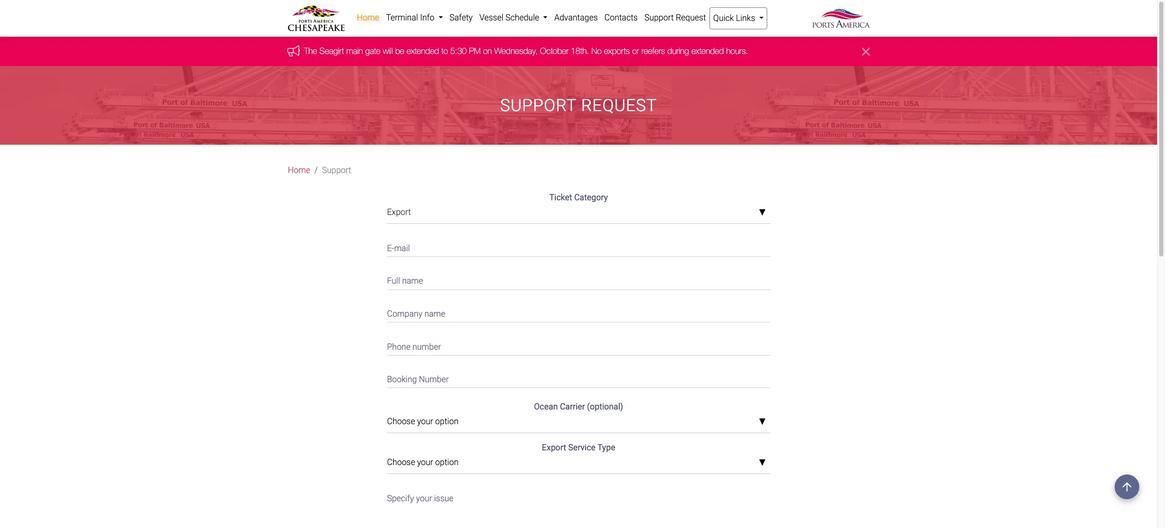 Task type: describe. For each thing, give the bounding box(es) containing it.
3 ▼ from the top
[[759, 459, 766, 468]]

the seagirt main gate will be extended to 5:30 pm on wednesday, october 18th.  no exports or reefers during extended hours.
[[304, 46, 749, 56]]

request inside support request link
[[676, 13, 706, 23]]

Full name text field
[[387, 270, 771, 290]]

booking number
[[387, 375, 449, 385]]

number
[[413, 342, 441, 352]]

vessel schedule
[[480, 13, 542, 23]]

to
[[442, 46, 448, 56]]

reefers
[[642, 46, 665, 56]]

specify
[[387, 494, 414, 504]]

2 extended from the left
[[692, 46, 724, 56]]

hours.
[[727, 46, 749, 56]]

terminal
[[386, 13, 418, 23]]

Phone number text field
[[387, 336, 771, 356]]

mail
[[394, 244, 410, 253]]

full name
[[387, 276, 423, 286]]

1 horizontal spatial home link
[[354, 7, 383, 28]]

company
[[387, 309, 423, 319]]

number
[[419, 375, 449, 385]]

category
[[575, 193, 608, 203]]

5:30
[[451, 46, 467, 56]]

1 vertical spatial support request
[[500, 96, 657, 116]]

E-mail email field
[[387, 237, 771, 257]]

wednesday,
[[495, 46, 538, 56]]

or
[[633, 46, 639, 56]]

exports
[[604, 46, 630, 56]]

0 horizontal spatial home
[[288, 166, 310, 176]]

18th.
[[571, 46, 589, 56]]

Specify your issue text field
[[387, 487, 771, 529]]

contacts
[[605, 13, 638, 23]]

support request link
[[641, 7, 710, 28]]

0 vertical spatial your
[[417, 417, 433, 427]]

vessel
[[480, 13, 504, 23]]

safety
[[450, 13, 473, 23]]

export service type
[[542, 443, 616, 453]]

2 vertical spatial support
[[322, 166, 352, 176]]

the seagirt main gate will be extended to 5:30 pm on wednesday, october 18th.  no exports or reefers during extended hours. alert
[[0, 37, 1158, 66]]

contacts link
[[601, 7, 641, 28]]

1 choose from the top
[[387, 417, 415, 427]]

links
[[736, 13, 756, 23]]

phone number
[[387, 342, 441, 352]]

terminal info link
[[383, 7, 446, 28]]

1 vertical spatial your
[[417, 458, 433, 468]]

no
[[592, 46, 602, 56]]

gate
[[366, 46, 381, 56]]

safety link
[[446, 7, 476, 28]]

quick links link
[[710, 7, 768, 29]]

will
[[383, 46, 393, 56]]

vessel schedule link
[[476, 7, 551, 28]]

0 horizontal spatial home link
[[288, 165, 310, 177]]

specify your issue
[[387, 494, 454, 504]]

1 ▼ from the top
[[759, 209, 766, 217]]

the
[[304, 46, 317, 56]]



Task type: vqa. For each thing, say whether or not it's contained in the screenshot.
per
no



Task type: locate. For each thing, give the bounding box(es) containing it.
2 horizontal spatial support
[[645, 13, 674, 23]]

choose your option down booking number
[[387, 417, 459, 427]]

2 choose your option from the top
[[387, 458, 459, 468]]

on
[[483, 46, 492, 56]]

export left service
[[542, 443, 566, 453]]

option down number at the bottom of the page
[[435, 417, 459, 427]]

quick links
[[714, 13, 758, 23]]

0 horizontal spatial extended
[[407, 46, 439, 56]]

1 vertical spatial option
[[435, 458, 459, 468]]

bullhorn image
[[287, 45, 304, 57]]

2 ▼ from the top
[[759, 418, 766, 427]]

during
[[668, 46, 689, 56]]

Company name text field
[[387, 303, 771, 323]]

phone
[[387, 342, 411, 352]]

quick
[[714, 13, 734, 23]]

company name
[[387, 309, 446, 319]]

0 vertical spatial home
[[357, 13, 379, 23]]

request
[[676, 13, 706, 23], [582, 96, 657, 116]]

0 vertical spatial home link
[[354, 7, 383, 28]]

0 horizontal spatial name
[[402, 276, 423, 286]]

booking
[[387, 375, 417, 385]]

support request
[[645, 13, 706, 23], [500, 96, 657, 116]]

1 extended from the left
[[407, 46, 439, 56]]

option
[[435, 417, 459, 427], [435, 458, 459, 468]]

0 vertical spatial choose your option
[[387, 417, 459, 427]]

your down booking number
[[417, 417, 433, 427]]

choose your option up "specify your issue" at the bottom of page
[[387, 458, 459, 468]]

0 vertical spatial support
[[645, 13, 674, 23]]

1 vertical spatial name
[[425, 309, 446, 319]]

home
[[357, 13, 379, 23], [288, 166, 310, 176]]

0 vertical spatial choose
[[387, 417, 415, 427]]

2 option from the top
[[435, 458, 459, 468]]

choose down the booking
[[387, 417, 415, 427]]

choose your option
[[387, 417, 459, 427], [387, 458, 459, 468]]

seagirt
[[320, 46, 344, 56]]

close image
[[862, 45, 870, 58]]

pm
[[469, 46, 481, 56]]

type
[[598, 443, 616, 453]]

name for company name
[[425, 309, 446, 319]]

1 vertical spatial choose
[[387, 458, 415, 468]]

1 vertical spatial home
[[288, 166, 310, 176]]

ocean
[[534, 402, 558, 412]]

0 vertical spatial option
[[435, 417, 459, 427]]

0 horizontal spatial export
[[387, 208, 411, 218]]

export for export
[[387, 208, 411, 218]]

0 horizontal spatial support
[[322, 166, 352, 176]]

2 vertical spatial ▼
[[759, 459, 766, 468]]

go to top image
[[1115, 475, 1140, 500]]

2 choose from the top
[[387, 458, 415, 468]]

carrier
[[560, 402, 585, 412]]

1 horizontal spatial support
[[500, 96, 577, 116]]

1 horizontal spatial request
[[676, 13, 706, 23]]

october
[[540, 46, 569, 56]]

0 vertical spatial name
[[402, 276, 423, 286]]

name for full name
[[402, 276, 423, 286]]

extended left to
[[407, 46, 439, 56]]

1 vertical spatial choose your option
[[387, 458, 459, 468]]

support
[[645, 13, 674, 23], [500, 96, 577, 116], [322, 166, 352, 176]]

1 horizontal spatial home
[[357, 13, 379, 23]]

ticket category
[[550, 193, 608, 203]]

your up "specify your issue" at the bottom of page
[[417, 458, 433, 468]]

2 vertical spatial your
[[416, 494, 432, 504]]

your
[[417, 417, 433, 427], [417, 458, 433, 468], [416, 494, 432, 504]]

1 vertical spatial ▼
[[759, 418, 766, 427]]

issue
[[434, 494, 454, 504]]

e-mail
[[387, 244, 410, 253]]

ticket
[[550, 193, 572, 203]]

1 horizontal spatial export
[[542, 443, 566, 453]]

0 vertical spatial export
[[387, 208, 411, 218]]

1 vertical spatial home link
[[288, 165, 310, 177]]

choose
[[387, 417, 415, 427], [387, 458, 415, 468]]

0 vertical spatial ▼
[[759, 209, 766, 217]]

service
[[569, 443, 596, 453]]

name
[[402, 276, 423, 286], [425, 309, 446, 319]]

1 vertical spatial request
[[582, 96, 657, 116]]

1 vertical spatial support
[[500, 96, 577, 116]]

1 horizontal spatial name
[[425, 309, 446, 319]]

1 horizontal spatial extended
[[692, 46, 724, 56]]

advantages link
[[551, 7, 601, 28]]

e-
[[387, 244, 394, 253]]

schedule
[[506, 13, 540, 23]]

export up e-mail
[[387, 208, 411, 218]]

home link
[[354, 7, 383, 28], [288, 165, 310, 177]]

advantages
[[555, 13, 598, 23]]

▼
[[759, 209, 766, 217], [759, 418, 766, 427], [759, 459, 766, 468]]

extended
[[407, 46, 439, 56], [692, 46, 724, 56]]

export for export service type
[[542, 443, 566, 453]]

1 vertical spatial export
[[542, 443, 566, 453]]

Booking Number text field
[[387, 368, 771, 389]]

0 vertical spatial request
[[676, 13, 706, 23]]

terminal info
[[386, 13, 437, 23]]

your left issue at the bottom of page
[[416, 494, 432, 504]]

option up issue at the bottom of page
[[435, 458, 459, 468]]

export
[[387, 208, 411, 218], [542, 443, 566, 453]]

(optional)
[[587, 402, 623, 412]]

0 vertical spatial support request
[[645, 13, 706, 23]]

choose up specify
[[387, 458, 415, 468]]

0 horizontal spatial request
[[582, 96, 657, 116]]

name right full
[[402, 276, 423, 286]]

ocean carrier (optional)
[[534, 402, 623, 412]]

main
[[347, 46, 363, 56]]

1 choose your option from the top
[[387, 417, 459, 427]]

the seagirt main gate will be extended to 5:30 pm on wednesday, october 18th.  no exports or reefers during extended hours. link
[[304, 46, 749, 56]]

full
[[387, 276, 400, 286]]

info
[[420, 13, 435, 23]]

1 option from the top
[[435, 417, 459, 427]]

be
[[395, 46, 405, 56]]

extended right during
[[692, 46, 724, 56]]

name right company
[[425, 309, 446, 319]]



